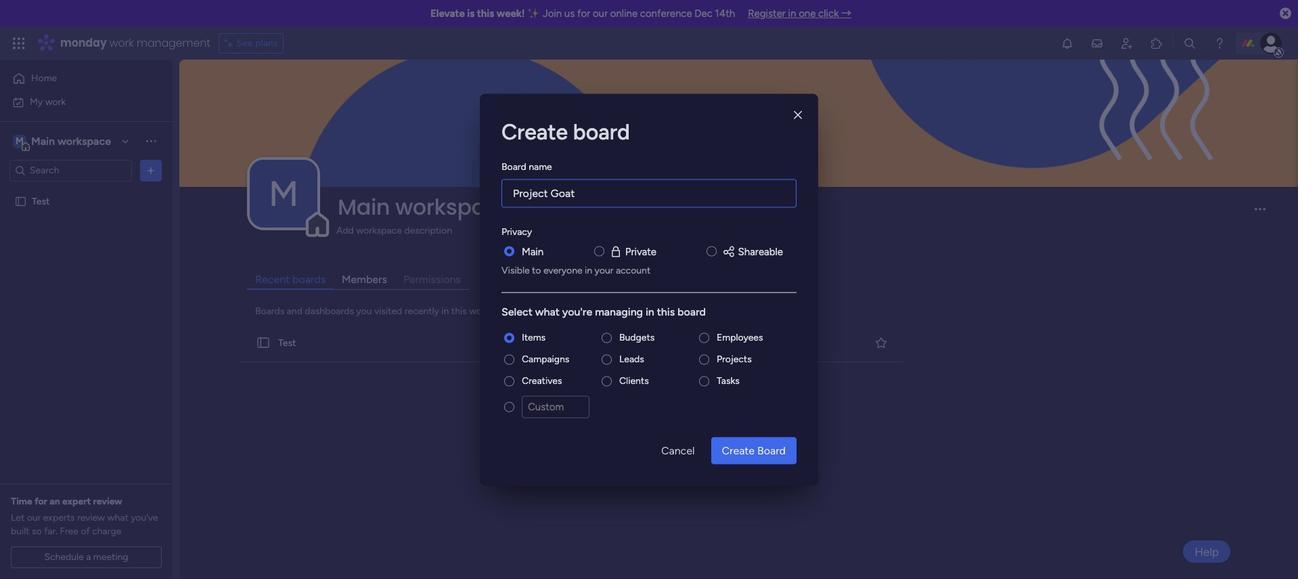 Task type: locate. For each thing, give the bounding box(es) containing it.
create board heading
[[502, 115, 797, 148]]

0 horizontal spatial this
[[452, 305, 467, 317]]

1 vertical spatial board
[[758, 444, 786, 456]]

workspace down 'visible'
[[469, 305, 515, 317]]

elevate is this week! ✨ join us for our online conference dec 14th
[[431, 7, 736, 20]]

1 horizontal spatial test
[[278, 337, 296, 349]]

1 horizontal spatial create
[[722, 444, 755, 456]]

shareable
[[739, 245, 784, 257]]

join
[[543, 7, 562, 20]]

members
[[342, 273, 387, 286]]

recently
[[405, 305, 439, 317]]

monday
[[60, 35, 107, 51]]

in
[[789, 7, 797, 20], [585, 264, 593, 276], [646, 305, 655, 318], [442, 305, 449, 317]]

1 vertical spatial work
[[45, 96, 66, 107]]

0 horizontal spatial main workspace
[[31, 134, 111, 147]]

schedule
[[44, 551, 84, 563]]

built
[[11, 526, 30, 537]]

experts
[[43, 512, 75, 524]]

0 vertical spatial main
[[31, 134, 55, 147]]

0 horizontal spatial main
[[31, 134, 55, 147]]

main
[[31, 134, 55, 147], [338, 192, 390, 222], [522, 245, 544, 257]]

main right workspace icon
[[31, 134, 55, 147]]

board
[[574, 119, 630, 144], [678, 305, 706, 318]]

test right public board icon
[[32, 195, 50, 207]]

our
[[593, 7, 608, 20], [27, 512, 41, 524]]

Main workspace field
[[335, 192, 1244, 222]]

1 vertical spatial board
[[678, 305, 706, 318]]

1 vertical spatial main
[[338, 192, 390, 222]]

✨
[[528, 7, 541, 20]]

my work button
[[8, 91, 146, 113]]

1 vertical spatial our
[[27, 512, 41, 524]]

1 horizontal spatial our
[[593, 7, 608, 20]]

1 vertical spatial for
[[35, 496, 47, 507]]

managing
[[595, 305, 643, 318]]

board
[[502, 161, 527, 172], [758, 444, 786, 456]]

in inside privacy element
[[585, 264, 593, 276]]

test right public board image
[[278, 337, 296, 349]]

create inside heading
[[502, 119, 568, 144]]

0 vertical spatial review
[[93, 496, 122, 507]]

private
[[626, 245, 657, 257]]

notifications image
[[1061, 37, 1075, 50]]

test inside list box
[[32, 195, 50, 207]]

option
[[0, 189, 173, 192]]

1 horizontal spatial main workspace
[[338, 192, 512, 222]]

in left 'your'
[[585, 264, 593, 276]]

select product image
[[12, 37, 26, 50]]

0 vertical spatial work
[[109, 35, 134, 51]]

1 horizontal spatial what
[[535, 305, 560, 318]]

1 horizontal spatial this
[[477, 7, 495, 20]]

0 horizontal spatial our
[[27, 512, 41, 524]]

apps image
[[1151, 37, 1164, 50]]

0 horizontal spatial create
[[502, 119, 568, 144]]

and
[[287, 305, 303, 317]]

add workspace description
[[337, 225, 452, 236]]

0 vertical spatial main workspace
[[31, 134, 111, 147]]

this right is
[[477, 7, 495, 20]]

you've
[[131, 512, 158, 524]]

workspace
[[58, 134, 111, 147], [395, 192, 512, 222], [356, 225, 402, 236], [469, 305, 515, 317]]

work right my
[[45, 96, 66, 107]]

main up add
[[338, 192, 390, 222]]

see plans
[[237, 37, 278, 49]]

1 horizontal spatial for
[[578, 7, 591, 20]]

this right 'managing'
[[657, 305, 675, 318]]

0 vertical spatial board
[[502, 161, 527, 172]]

boards
[[255, 305, 285, 317]]

privacy
[[502, 226, 532, 237]]

work
[[109, 35, 134, 51], [45, 96, 66, 107]]

projects
[[717, 353, 752, 365]]

workspace inside "element"
[[58, 134, 111, 147]]

schedule a meeting button
[[11, 547, 162, 568]]

work inside 'button'
[[45, 96, 66, 107]]

in up budgets
[[646, 305, 655, 318]]

workspace selection element
[[13, 133, 113, 151]]

main workspace
[[31, 134, 111, 147], [338, 192, 512, 222]]

create
[[502, 119, 568, 144], [722, 444, 755, 456]]

our up so
[[27, 512, 41, 524]]

1 vertical spatial what
[[107, 512, 128, 524]]

0 horizontal spatial for
[[35, 496, 47, 507]]

for right us
[[578, 7, 591, 20]]

review up of
[[77, 512, 105, 524]]

create right cancel
[[722, 444, 755, 456]]

recent
[[255, 273, 290, 286]]

so
[[32, 526, 42, 537]]

what up "items"
[[535, 305, 560, 318]]

create board
[[502, 119, 630, 144]]

workspace image
[[13, 134, 26, 149]]

1 horizontal spatial work
[[109, 35, 134, 51]]

tasks
[[717, 375, 740, 386]]

what up the charge
[[107, 512, 128, 524]]

test
[[32, 195, 50, 207], [278, 337, 296, 349]]

2 horizontal spatial this
[[657, 305, 675, 318]]

budgets
[[620, 332, 655, 343]]

public board image
[[14, 195, 27, 208]]

Board name field
[[502, 179, 797, 207]]

conference
[[641, 7, 693, 20]]

select what you're managing in this board
[[502, 305, 706, 318]]

this right recently
[[452, 305, 467, 317]]

for left "an"
[[35, 496, 47, 507]]

monday work management
[[60, 35, 210, 51]]

main inside privacy element
[[522, 245, 544, 257]]

our inside time for an expert review let our experts review what you've built so far. free of charge
[[27, 512, 41, 524]]

1 horizontal spatial main
[[338, 192, 390, 222]]

0 horizontal spatial board
[[502, 161, 527, 172]]

this
[[477, 7, 495, 20], [657, 305, 675, 318], [452, 305, 467, 317]]

0 horizontal spatial test
[[32, 195, 50, 207]]

main workspace up search in workspace field
[[31, 134, 111, 147]]

workspace up description
[[395, 192, 512, 222]]

2 horizontal spatial main
[[522, 245, 544, 257]]

your
[[595, 264, 614, 276]]

2 vertical spatial main
[[522, 245, 544, 257]]

0 vertical spatial board
[[574, 119, 630, 144]]

in right recently
[[442, 305, 449, 317]]

1 vertical spatial test
[[278, 337, 296, 349]]

workspace up search in workspace field
[[58, 134, 111, 147]]

what
[[535, 305, 560, 318], [107, 512, 128, 524]]

main inside workspace selection "element"
[[31, 134, 55, 147]]

for
[[578, 7, 591, 20], [35, 496, 47, 507]]

create up name
[[502, 119, 568, 144]]

help button
[[1184, 540, 1231, 563]]

shareable button
[[722, 244, 784, 259]]

create inside button
[[722, 444, 755, 456]]

close image
[[794, 110, 803, 120]]

main up to
[[522, 245, 544, 257]]

main workspace inside workspace selection "element"
[[31, 134, 111, 147]]

our left online on the top left
[[593, 7, 608, 20]]

let
[[11, 512, 25, 524]]

is
[[467, 7, 475, 20]]

0 vertical spatial what
[[535, 305, 560, 318]]

work for monday
[[109, 35, 134, 51]]

test link
[[236, 324, 906, 362]]

0 vertical spatial test
[[32, 195, 50, 207]]

my
[[30, 96, 43, 107]]

expert
[[62, 496, 91, 507]]

account
[[616, 264, 651, 276]]

1 horizontal spatial board
[[758, 444, 786, 456]]

recent boards
[[255, 273, 326, 286]]

0 horizontal spatial board
[[574, 119, 630, 144]]

employees
[[717, 332, 764, 343]]

review
[[93, 496, 122, 507], [77, 512, 105, 524]]

main workspace up description
[[338, 192, 512, 222]]

clients
[[620, 375, 649, 386]]

work right the monday
[[109, 35, 134, 51]]

0 horizontal spatial work
[[45, 96, 66, 107]]

create for create board
[[722, 444, 755, 456]]

0 vertical spatial create
[[502, 119, 568, 144]]

online
[[611, 7, 638, 20]]

review up the charge
[[93, 496, 122, 507]]

help
[[1195, 545, 1220, 558]]

register in one click →
[[748, 7, 852, 20]]

1 vertical spatial create
[[722, 444, 755, 456]]

help image
[[1214, 37, 1227, 50]]

0 horizontal spatial what
[[107, 512, 128, 524]]

1 vertical spatial review
[[77, 512, 105, 524]]

to
[[532, 264, 541, 276]]



Task type: vqa. For each thing, say whether or not it's contained in the screenshot.
Search "image"
no



Task type: describe. For each thing, give the bounding box(es) containing it.
what inside select what you're managing in this board heading
[[535, 305, 560, 318]]

see
[[237, 37, 253, 49]]

everyone
[[544, 264, 583, 276]]

leads
[[620, 353, 645, 365]]

one
[[799, 7, 816, 20]]

in inside select what you're managing in this board heading
[[646, 305, 655, 318]]

charge
[[92, 526, 121, 537]]

free
[[60, 526, 79, 537]]

test list box
[[0, 187, 173, 396]]

far.
[[44, 526, 58, 537]]

time
[[11, 496, 32, 507]]

privacy element
[[502, 244, 797, 277]]

select what you're managing in this board option group
[[502, 331, 797, 426]]

creatives
[[522, 375, 562, 386]]

private button
[[609, 244, 657, 259]]

permissions
[[404, 273, 461, 286]]

you
[[356, 305, 372, 317]]

add
[[337, 225, 354, 236]]

board name heading
[[502, 159, 552, 173]]

us
[[565, 7, 575, 20]]

create board button
[[711, 437, 797, 464]]

see plans button
[[219, 33, 284, 54]]

test for public board image
[[278, 337, 296, 349]]

time for an expert review let our experts review what you've built so far. free of charge
[[11, 496, 158, 537]]

visible to everyone in your account
[[502, 264, 651, 276]]

select
[[502, 305, 533, 318]]

this inside select what you're managing in this board heading
[[657, 305, 675, 318]]

meeting
[[93, 551, 128, 563]]

main button
[[522, 244, 544, 259]]

Custom field
[[522, 396, 590, 418]]

my work
[[30, 96, 66, 107]]

for inside time for an expert review let our experts review what you've built so far. free of charge
[[35, 496, 47, 507]]

inbox image
[[1091, 37, 1105, 50]]

register in one click → link
[[748, 7, 852, 20]]

board inside heading
[[502, 161, 527, 172]]

an
[[50, 496, 60, 507]]

0 vertical spatial for
[[578, 7, 591, 20]]

0 vertical spatial our
[[593, 7, 608, 20]]

create board
[[722, 444, 786, 456]]

14th
[[716, 7, 736, 20]]

board inside button
[[758, 444, 786, 456]]

brad klo image
[[1261, 33, 1283, 54]]

boards and dashboards you visited recently in this workspace
[[255, 305, 515, 317]]

visited
[[374, 305, 403, 317]]

1 vertical spatial main workspace
[[338, 192, 512, 222]]

register
[[748, 7, 786, 20]]

→
[[842, 7, 852, 20]]

search everything image
[[1184, 37, 1197, 50]]

work for my
[[45, 96, 66, 107]]

home
[[31, 72, 57, 84]]

invite members image
[[1121, 37, 1134, 50]]

cancel button
[[651, 437, 706, 464]]

boards
[[293, 273, 326, 286]]

board name
[[502, 161, 552, 172]]

of
[[81, 526, 90, 537]]

test for public board icon
[[32, 195, 50, 207]]

m
[[16, 135, 24, 147]]

click
[[819, 7, 839, 20]]

cancel
[[662, 444, 695, 456]]

week!
[[497, 7, 525, 20]]

management
[[137, 35, 210, 51]]

items
[[522, 332, 546, 343]]

what inside time for an expert review let our experts review what you've built so far. free of charge
[[107, 512, 128, 524]]

you're
[[563, 305, 593, 318]]

Search in workspace field
[[28, 163, 113, 178]]

campaigns
[[522, 353, 570, 365]]

public board image
[[256, 335, 271, 350]]

elevate
[[431, 7, 465, 20]]

visible
[[502, 264, 530, 276]]

create for create board
[[502, 119, 568, 144]]

description
[[405, 225, 452, 236]]

dashboards
[[305, 305, 354, 317]]

a
[[86, 551, 91, 563]]

select what you're managing in this board heading
[[502, 304, 797, 320]]

add to favorites image
[[875, 336, 888, 349]]

1 horizontal spatial board
[[678, 305, 706, 318]]

plans
[[255, 37, 278, 49]]

schedule a meeting
[[44, 551, 128, 563]]

privacy heading
[[502, 224, 532, 238]]

home button
[[8, 68, 146, 89]]

in left one at the right of page
[[789, 7, 797, 20]]

dec
[[695, 7, 713, 20]]

name
[[529, 161, 552, 172]]

workspace right add
[[356, 225, 402, 236]]



